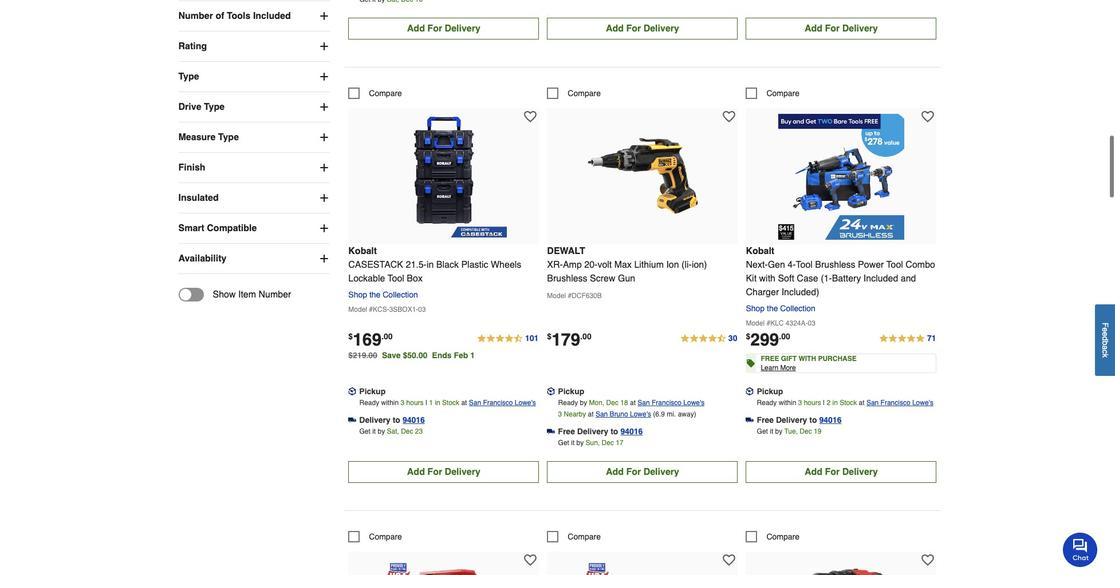 Task type: describe. For each thing, give the bounding box(es) containing it.
by for get it by tue, dec 19
[[775, 428, 783, 436]]

dec for get it by sat, dec 23
[[401, 428, 413, 436]]

san right '2'
[[867, 399, 879, 407]]

f e e d b a c k button
[[1095, 305, 1115, 376]]

5 stars image
[[879, 332, 937, 346]]

dec inside ready by mon, dec 18 at san francisco lowe's 3 nearby at san bruno lowe's (6.9 mi. away)
[[606, 399, 619, 407]]

get it by sat, dec 23
[[359, 428, 423, 436]]

sat,
[[387, 428, 399, 436]]

san bruno lowe's button
[[596, 409, 651, 420]]

$ 179 .00
[[547, 330, 592, 350]]

with
[[799, 355, 816, 363]]

of
[[216, 11, 224, 21]]

4.5 stars image for 179
[[680, 332, 738, 346]]

free
[[761, 355, 779, 363]]

soft
[[778, 274, 794, 284]]

$ for 169
[[348, 332, 353, 341]]

free for get it by tue, dec 19
[[757, 416, 774, 425]]

smart compatible
[[178, 224, 257, 234]]

model for next-gen 4-tool brushless power tool combo kit with soft case (1-battery included and charger included)
[[746, 319, 765, 327]]

nearby
[[564, 410, 586, 418]]

at down feb
[[461, 399, 467, 407]]

4-
[[788, 260, 796, 270]]

$50.00
[[403, 351, 428, 360]]

ion)
[[692, 260, 707, 270]]

5013201391 element
[[746, 87, 800, 99]]

at down mon,
[[588, 410, 594, 418]]

san down mon,
[[596, 410, 608, 418]]

21.5-
[[406, 260, 427, 270]]

was price $219.00 element
[[348, 348, 382, 360]]

19
[[814, 428, 822, 436]]

101
[[525, 334, 539, 343]]

plus image for number of tools included
[[319, 10, 330, 22]]

insulated button
[[178, 183, 330, 213]]

17
[[616, 439, 624, 447]]

3 for delivery
[[798, 399, 802, 407]]

at right the 18
[[630, 399, 636, 407]]

(1-
[[821, 274, 832, 284]]

pickup for get it by sat, dec 23
[[359, 387, 386, 396]]

94016 for get it by tue, dec 19
[[819, 416, 842, 425]]

measure type button
[[178, 123, 330, 153]]

amp
[[563, 260, 582, 270]]

a
[[1101, 346, 1110, 350]]

ready by mon, dec 18 at san francisco lowe's 3 nearby at san bruno lowe's (6.9 mi. away)
[[558, 399, 705, 418]]

0 horizontal spatial to
[[393, 416, 400, 425]]

free delivery to 94016 for tue,
[[757, 416, 842, 425]]

ready inside ready by mon, dec 18 at san francisco lowe's 3 nearby at san bruno lowe's (6.9 mi. away)
[[558, 399, 578, 407]]

klc
[[771, 319, 784, 327]]

5004861567 element
[[746, 531, 800, 543]]

the for kobalt next-gen 4-tool brushless power tool combo kit with soft case (1-battery included and charger included)
[[767, 304, 778, 313]]

francisco inside ready by mon, dec 18 at san francisco lowe's 3 nearby at san bruno lowe's (6.9 mi. away)
[[652, 399, 682, 407]]

case
[[797, 274, 818, 284]]

compatible
[[207, 224, 257, 234]]

kobalt casestack 21.5-in black plastic wheels lockable tool box image
[[381, 114, 507, 240]]

hours for 94016
[[406, 399, 424, 407]]

it for sat, dec 23
[[372, 428, 376, 436]]

mon,
[[589, 399, 604, 407]]

shop the collection link for box
[[348, 290, 423, 299]]

black
[[436, 260, 459, 270]]

craftsman v20 20-volt max 1/2-in cordless drill (1-battery included, charger included) image
[[778, 558, 904, 576]]

model # kcs-3sbox1-03
[[348, 306, 426, 314]]

plus image for rating
[[319, 41, 330, 52]]

pickup image for free
[[547, 388, 555, 396]]

included)
[[782, 287, 819, 298]]

san right the 18
[[638, 399, 650, 407]]

ion
[[666, 260, 679, 270]]

type inside button
[[178, 72, 199, 82]]

ends feb 1 element
[[432, 351, 479, 360]]

finish
[[178, 163, 205, 173]]

dewalt xr-amp 20-volt max lithium ion (li-ion) brushless screw gun image
[[580, 114, 706, 240]]

dewalt
[[547, 246, 585, 256]]

k
[[1101, 354, 1110, 358]]

shop for kobalt casestack 21.5-in black plastic wheels lockable tool box
[[348, 290, 367, 299]]

it for tue, dec 19
[[770, 428, 773, 436]]

03 for tool
[[808, 319, 816, 327]]

23
[[415, 428, 423, 436]]

shop the collection for box
[[348, 290, 418, 299]]

and
[[901, 274, 916, 284]]

03 for black
[[418, 306, 426, 314]]

get for get it by sat, dec 23
[[359, 428, 371, 436]]

$219.00 save $50.00 ends feb 1
[[348, 351, 475, 360]]

volt
[[598, 260, 612, 270]]

b
[[1101, 341, 1110, 346]]

xr-
[[547, 260, 563, 270]]

.00 for 169
[[382, 332, 393, 341]]

169
[[353, 330, 382, 350]]

# for kobalt next-gen 4-tool brushless power tool combo kit with soft case (1-battery included and charger included)
[[767, 319, 771, 327]]

gun
[[618, 274, 635, 284]]

.00 for 299
[[779, 332, 790, 341]]

learn
[[761, 364, 779, 372]]

smart
[[178, 224, 204, 234]]

model for casestack 21.5-in black plastic wheels lockable tool box
[[348, 306, 367, 314]]

max
[[614, 260, 632, 270]]

number inside show item number element
[[259, 290, 291, 300]]

get it by tue, dec 19
[[757, 428, 822, 436]]

heart outline image for kobalt casestack 21.5-in black plastic wheels lockable tool box image
[[524, 110, 537, 123]]

| for to
[[823, 399, 825, 407]]

shop the collection for kit
[[746, 304, 816, 313]]

by for get it by sun, dec 17
[[577, 439, 584, 447]]

$ 169 .00
[[348, 330, 393, 350]]

$ 299 .00
[[746, 330, 790, 350]]

kobalt for casestack
[[348, 246, 377, 256]]

number inside button
[[178, 11, 213, 21]]

number of tools included
[[178, 11, 291, 21]]

plus image for drive type
[[319, 102, 330, 113]]

2 san francisco lowe's button from the left
[[638, 397, 705, 409]]

show item number
[[213, 290, 291, 300]]

savings save $50.00 element
[[382, 351, 479, 360]]

compare for 5014281323 element
[[568, 89, 601, 98]]

type for drive
[[204, 102, 225, 112]]

pickup for get it by tue, dec 19
[[757, 387, 783, 396]]

f
[[1101, 323, 1110, 328]]

save
[[382, 351, 401, 360]]

ready for free
[[757, 399, 777, 407]]

1 e from the top
[[1101, 328, 1110, 332]]

ready within 3 hours | 1 in stock at san francisco lowe's
[[359, 399, 536, 407]]

drive type
[[178, 102, 225, 112]]

drive
[[178, 102, 201, 112]]

battery
[[832, 274, 861, 284]]

san francisco lowe's button for delivery to 94016
[[469, 397, 536, 409]]

next-
[[746, 260, 768, 270]]

wheels
[[491, 260, 521, 270]]

screw
[[590, 274, 616, 284]]

179
[[552, 330, 580, 350]]

sun,
[[586, 439, 600, 447]]

299
[[751, 330, 779, 350]]

combo
[[906, 260, 935, 270]]

number of tools included button
[[178, 1, 330, 31]]

collection for 21.5-
[[383, 290, 418, 299]]

plus image for measure type
[[319, 132, 330, 143]]

to for get it by tue, dec 19
[[810, 416, 817, 425]]

3sbox1-
[[389, 306, 418, 314]]

francisco for delivery to 94016
[[483, 399, 513, 407]]

18
[[621, 399, 628, 407]]

truck filled image for get it by sat, dec 23
[[348, 416, 356, 424]]

it for sun, dec 17
[[571, 439, 575, 447]]

94016 button for 23
[[403, 414, 425, 426]]

finish button
[[178, 153, 330, 183]]

actual price $299.00 element
[[746, 330, 790, 350]]

actual price $179.00 element
[[547, 330, 592, 350]]

more
[[780, 364, 796, 372]]



Task type: vqa. For each thing, say whether or not it's contained in the screenshot.
Compare associated with 5013201391 ELEMENT
yes



Task type: locate. For each thing, give the bounding box(es) containing it.
1 francisco from the left
[[483, 399, 513, 407]]

0 vertical spatial included
[[253, 11, 291, 21]]

$ inside $ 169 .00
[[348, 332, 353, 341]]

stock down ends feb 1 element
[[442, 399, 459, 407]]

3 inside ready by mon, dec 18 at san francisco lowe's 3 nearby at san bruno lowe's (6.9 mi. away)
[[558, 410, 562, 418]]

1 vertical spatial free delivery to 94016
[[558, 427, 643, 436]]

3 left '2'
[[798, 399, 802, 407]]

hours for to
[[804, 399, 821, 407]]

plus image inside rating "button"
[[319, 41, 330, 52]]

get it by sun, dec 17
[[558, 439, 624, 447]]

pickup up "nearby"
[[558, 387, 584, 396]]

94016 for get it by sun, dec 17
[[621, 427, 643, 436]]

shop
[[348, 290, 367, 299], [746, 304, 765, 313]]

heart outline image
[[524, 110, 537, 123], [524, 554, 537, 567]]

1 heart outline image from the top
[[524, 110, 537, 123]]

0 vertical spatial collection
[[383, 290, 418, 299]]

2 $ from the left
[[547, 332, 552, 341]]

tool inside kobalt casestack 21.5-in black plastic wheels lockable tool box
[[388, 274, 404, 284]]

0 vertical spatial brushless
[[815, 260, 856, 270]]

3 $ from the left
[[746, 332, 751, 341]]

0 vertical spatial type
[[178, 72, 199, 82]]

6 plus image from the top
[[319, 253, 330, 265]]

francisco for free delivery to 94016
[[881, 399, 911, 407]]

1 horizontal spatial shop the collection link
[[746, 304, 820, 313]]

0 vertical spatial 03
[[418, 306, 426, 314]]

rating button
[[178, 32, 330, 61]]

1 horizontal spatial collection
[[780, 304, 816, 313]]

get left sat,
[[359, 428, 371, 436]]

1 for |
[[429, 399, 433, 407]]

it
[[372, 428, 376, 436], [770, 428, 773, 436], [571, 439, 575, 447]]

it left sat,
[[372, 428, 376, 436]]

type inside drive type 'button'
[[204, 102, 225, 112]]

pickup image
[[746, 388, 754, 396]]

in down "ends"
[[435, 399, 440, 407]]

2 horizontal spatial 94016 button
[[819, 414, 842, 426]]

0 horizontal spatial model
[[348, 306, 367, 314]]

mi.
[[667, 410, 676, 418]]

0 vertical spatial free
[[757, 416, 774, 425]]

the for kobalt casestack 21.5-in black plastic wheels lockable tool box
[[369, 290, 381, 299]]

1
[[470, 351, 475, 360], [429, 399, 433, 407]]

1 horizontal spatial tool
[[796, 260, 813, 270]]

availability
[[178, 254, 226, 264]]

to up sat,
[[393, 416, 400, 425]]

1 horizontal spatial $
[[547, 332, 552, 341]]

1 vertical spatial brushless
[[547, 274, 587, 284]]

stock for free delivery to 94016
[[840, 399, 857, 407]]

2 horizontal spatial to
[[810, 416, 817, 425]]

compare inside 5002904817 'element'
[[568, 532, 601, 542]]

1 right feb
[[470, 351, 475, 360]]

3 left "nearby"
[[558, 410, 562, 418]]

get for get it by tue, dec 19
[[757, 428, 768, 436]]

free for get it by sun, dec 17
[[558, 427, 575, 436]]

0 horizontal spatial 94016
[[403, 416, 425, 425]]

$ inside the $ 299 .00
[[746, 332, 751, 341]]

0 horizontal spatial kobalt
[[348, 246, 377, 256]]

0 horizontal spatial |
[[426, 399, 427, 407]]

2 within from the left
[[779, 399, 796, 407]]

free down "nearby"
[[558, 427, 575, 436]]

1 vertical spatial 03
[[808, 319, 816, 327]]

2 plus image from the top
[[319, 193, 330, 204]]

tool
[[796, 260, 813, 270], [887, 260, 903, 270], [388, 274, 404, 284]]

type for measure
[[218, 132, 239, 143]]

2 horizontal spatial get
[[757, 428, 768, 436]]

by left sat,
[[378, 428, 385, 436]]

0 vertical spatial heart outline image
[[524, 110, 537, 123]]

san francisco lowe's button for free delivery to 94016
[[867, 397, 934, 409]]

1 4.5 stars image from the left
[[477, 332, 539, 346]]

type inside measure type button
[[218, 132, 239, 143]]

plus image inside the number of tools included button
[[319, 10, 330, 22]]

ready within 3 hours | 2 in stock at san francisco lowe's
[[757, 399, 934, 407]]

1 horizontal spatial francisco
[[652, 399, 682, 407]]

hours up delivery to 94016 on the bottom
[[406, 399, 424, 407]]

0 horizontal spatial free delivery to 94016
[[558, 427, 643, 436]]

94016 button for 17
[[621, 426, 643, 437]]

ready for delivery
[[359, 399, 379, 407]]

pickup right pickup image
[[757, 387, 783, 396]]

lockable
[[348, 274, 385, 284]]

compare inside 5014281323 element
[[568, 89, 601, 98]]

5012943213 element
[[348, 87, 402, 99]]

0 horizontal spatial 4.5 stars image
[[477, 332, 539, 346]]

5 plus image from the top
[[319, 132, 330, 143]]

collection up 4324a-
[[780, 304, 816, 313]]

1 plus image from the top
[[319, 162, 330, 174]]

0 horizontal spatial included
[[253, 11, 291, 21]]

the
[[369, 290, 381, 299], [767, 304, 778, 313]]

0 vertical spatial shop the collection link
[[348, 290, 423, 299]]

compare for 5002904817 'element'
[[568, 532, 601, 542]]

3 san francisco lowe's button from the left
[[867, 397, 934, 409]]

truck filled image
[[348, 416, 356, 424], [746, 416, 754, 424], [547, 428, 555, 436]]

san down ends feb 1 element
[[469, 399, 481, 407]]

show item number element
[[178, 288, 291, 302]]

brushless
[[815, 260, 856, 270], [547, 274, 587, 284]]

number right item
[[259, 290, 291, 300]]

0 horizontal spatial the
[[369, 290, 381, 299]]

0 vertical spatial the
[[369, 290, 381, 299]]

tue,
[[785, 428, 798, 436]]

shop the collection
[[348, 290, 418, 299], [746, 304, 816, 313]]

0 horizontal spatial within
[[381, 399, 399, 407]]

purchase
[[818, 355, 857, 363]]

by left tue,
[[775, 428, 783, 436]]

2 francisco from the left
[[652, 399, 682, 407]]

model left dcf630b
[[547, 292, 566, 300]]

0 horizontal spatial francisco
[[483, 399, 513, 407]]

shop down the charger
[[746, 304, 765, 313]]

to up 17
[[611, 427, 618, 436]]

type up drive
[[178, 72, 199, 82]]

2 heart outline image from the top
[[524, 554, 537, 567]]

0 horizontal spatial 03
[[418, 306, 426, 314]]

ends
[[432, 351, 452, 360]]

4.5 stars image containing 101
[[477, 332, 539, 346]]

1 horizontal spatial |
[[823, 399, 825, 407]]

$ for 179
[[547, 332, 552, 341]]

1 stock from the left
[[442, 399, 459, 407]]

2 ready from the left
[[558, 399, 578, 407]]

within
[[381, 399, 399, 407], [779, 399, 796, 407]]

free delivery to 94016
[[757, 416, 842, 425], [558, 427, 643, 436]]

03 down included)
[[808, 319, 816, 327]]

2 horizontal spatial san francisco lowe's button
[[867, 397, 934, 409]]

1 vertical spatial shop the collection
[[746, 304, 816, 313]]

94016 up 17
[[621, 427, 643, 436]]

free
[[757, 416, 774, 425], [558, 427, 575, 436]]

1 down savings save $50.00 'element'
[[429, 399, 433, 407]]

truck filled image for get it by tue, dec 19
[[746, 416, 754, 424]]

1 horizontal spatial hours
[[804, 399, 821, 407]]

e up b
[[1101, 332, 1110, 337]]

free delivery to 94016 for sun,
[[558, 427, 643, 436]]

shop down lockable
[[348, 290, 367, 299]]

4324a-
[[786, 319, 808, 327]]

ready up "nearby"
[[558, 399, 578, 407]]

1 horizontal spatial shop the collection
[[746, 304, 816, 313]]

0 horizontal spatial shop the collection
[[348, 290, 418, 299]]

2 .00 from the left
[[580, 332, 592, 341]]

$ for 299
[[746, 332, 751, 341]]

compare inside 5004861567 element
[[767, 532, 800, 542]]

1 vertical spatial included
[[864, 274, 898, 284]]

.00 down dcf630b
[[580, 332, 592, 341]]

e up d
[[1101, 328, 1110, 332]]

by for get it by sat, dec 23
[[378, 428, 385, 436]]

$ right 101
[[547, 332, 552, 341]]

collection for gen
[[780, 304, 816, 313]]

1 | from the left
[[426, 399, 427, 407]]

shop the collection link up model # klc 4324a-03
[[746, 304, 820, 313]]

1 $ from the left
[[348, 332, 353, 341]]

2 4.5 stars image from the left
[[680, 332, 738, 346]]

plus image inside the type button
[[319, 71, 330, 83]]

dec for get it by sun, dec 17
[[602, 439, 614, 447]]

dec left '19'
[[800, 428, 812, 436]]

number left of
[[178, 11, 213, 21]]

3 plus image from the top
[[319, 71, 330, 83]]

casestack
[[348, 260, 403, 270]]

included
[[253, 11, 291, 21], [864, 274, 898, 284]]

get left sun,
[[558, 439, 569, 447]]

.00 down model # klc 4324a-03
[[779, 332, 790, 341]]

0 horizontal spatial stock
[[442, 399, 459, 407]]

kit
[[746, 274, 757, 284]]

2 vertical spatial plus image
[[319, 223, 330, 234]]

included down "power"
[[864, 274, 898, 284]]

71 button
[[879, 332, 937, 346]]

0 vertical spatial free delivery to 94016
[[757, 416, 842, 425]]

.00 for 179
[[580, 332, 592, 341]]

get left tue,
[[757, 428, 768, 436]]

dcf630b
[[572, 292, 602, 300]]

1 vertical spatial model
[[348, 306, 367, 314]]

1 vertical spatial heart outline image
[[524, 554, 537, 567]]

4.5 stars image up ends feb 1 element
[[477, 332, 539, 346]]

by left sun,
[[577, 439, 584, 447]]

kobalt
[[348, 246, 377, 256], [746, 246, 775, 256]]

3 plus image from the top
[[319, 223, 330, 234]]

item
[[238, 290, 256, 300]]

kobalt inside kobalt next-gen 4-tool brushless power tool combo kit with soft case (1-battery included and charger included)
[[746, 246, 775, 256]]

smart compatible button
[[178, 214, 330, 244]]

for
[[428, 23, 442, 34], [626, 23, 641, 34], [825, 23, 840, 34], [428, 467, 442, 477], [626, 467, 641, 477], [825, 467, 840, 477]]

drive type button
[[178, 92, 330, 122]]

san
[[469, 399, 481, 407], [638, 399, 650, 407], [867, 399, 879, 407], [596, 410, 608, 418]]

within up delivery to 94016 on the bottom
[[381, 399, 399, 407]]

1 plus image from the top
[[319, 10, 330, 22]]

charger
[[746, 287, 779, 298]]

compare inside 5013201391 element
[[767, 89, 800, 98]]

0 vertical spatial plus image
[[319, 162, 330, 174]]

1 horizontal spatial included
[[864, 274, 898, 284]]

2 vertical spatial model
[[746, 319, 765, 327]]

0 horizontal spatial get
[[359, 428, 371, 436]]

compare for 5013201391 element
[[767, 89, 800, 98]]

0 horizontal spatial collection
[[383, 290, 418, 299]]

learn more button
[[761, 363, 796, 373], [761, 363, 796, 373]]

1 vertical spatial shop
[[746, 304, 765, 313]]

2 vertical spatial #
[[767, 319, 771, 327]]

the up klc
[[767, 304, 778, 313]]

$ inside $ 179 .00
[[547, 332, 552, 341]]

feb
[[454, 351, 468, 360]]

1 horizontal spatial #
[[568, 292, 572, 300]]

away)
[[678, 410, 696, 418]]

.00 inside the $ 299 .00
[[779, 332, 790, 341]]

30
[[729, 334, 737, 343]]

ready down learn
[[757, 399, 777, 407]]

heart outline image
[[723, 110, 736, 123], [922, 110, 934, 123], [723, 554, 736, 567], [922, 554, 934, 567]]

0 horizontal spatial $
[[348, 332, 353, 341]]

kcs-
[[373, 306, 389, 314]]

compare inside 5012943213 element
[[369, 89, 402, 98]]

within for delivery
[[779, 399, 796, 407]]

type right drive
[[204, 102, 225, 112]]

included inside the number of tools included button
[[253, 11, 291, 21]]

3 for to
[[401, 399, 405, 407]]

1 vertical spatial shop the collection link
[[746, 304, 820, 313]]

san francisco lowe's button
[[469, 397, 536, 409], [638, 397, 705, 409], [867, 397, 934, 409]]

3 up delivery to 94016 on the bottom
[[401, 399, 405, 407]]

compare inside 5002904807 element
[[369, 532, 402, 542]]

to up '19'
[[810, 416, 817, 425]]

stock right '2'
[[840, 399, 857, 407]]

1 vertical spatial number
[[259, 290, 291, 300]]

shop the collection link for kit
[[746, 304, 820, 313]]

plastic
[[461, 260, 488, 270]]

dec
[[606, 399, 619, 407], [401, 428, 413, 436], [800, 428, 812, 436], [602, 439, 614, 447]]

94016 up 23
[[403, 416, 425, 425]]

c
[[1101, 350, 1110, 354]]

tool up case
[[796, 260, 813, 270]]

2
[[827, 399, 831, 407]]

pickup image
[[348, 388, 356, 396], [547, 388, 555, 396]]

dec for get it by tue, dec 19
[[800, 428, 812, 436]]

0 horizontal spatial in
[[427, 260, 434, 270]]

f e e d b a c k
[[1101, 323, 1110, 358]]

free delivery to 94016 up sun,
[[558, 427, 643, 436]]

$219.00
[[348, 351, 377, 360]]

0 vertical spatial #
[[568, 292, 572, 300]]

dec left the 18
[[606, 399, 619, 407]]

add for delivery
[[407, 23, 481, 34], [606, 23, 679, 34], [805, 23, 878, 34], [407, 467, 481, 477], [606, 467, 679, 477], [805, 467, 878, 477]]

kobalt inside kobalt casestack 21.5-in black plastic wheels lockable tool box
[[348, 246, 377, 256]]

3 ready from the left
[[757, 399, 777, 407]]

0 vertical spatial 1
[[470, 351, 475, 360]]

stock
[[442, 399, 459, 407], [840, 399, 857, 407]]

3 francisco from the left
[[881, 399, 911, 407]]

$ up $219.00
[[348, 332, 353, 341]]

in right '2'
[[833, 399, 838, 407]]

1 horizontal spatial 03
[[808, 319, 816, 327]]

4.5 stars image
[[477, 332, 539, 346], [680, 332, 738, 346]]

(li-
[[682, 260, 692, 270]]

94016 button up '19'
[[819, 414, 842, 426]]

compare
[[369, 89, 402, 98], [568, 89, 601, 98], [767, 89, 800, 98], [369, 532, 402, 542], [568, 532, 601, 542], [767, 532, 800, 542]]

brushless inside kobalt next-gen 4-tool brushless power tool combo kit with soft case (1-battery included and charger included)
[[815, 260, 856, 270]]

plus image for availability
[[319, 253, 330, 265]]

add for delivery button
[[348, 17, 539, 39], [547, 17, 738, 39], [746, 17, 937, 39], [348, 461, 539, 483], [547, 461, 738, 483], [746, 461, 937, 483]]

0 horizontal spatial brushless
[[547, 274, 587, 284]]

1 for feb
[[470, 351, 475, 360]]

.00 inside $ 179 .00
[[580, 332, 592, 341]]

1 horizontal spatial model
[[547, 292, 566, 300]]

kobalt up next-
[[746, 246, 775, 256]]

2 pickup image from the left
[[547, 388, 555, 396]]

2 hours from the left
[[804, 399, 821, 407]]

type right measure
[[218, 132, 239, 143]]

d
[[1101, 337, 1110, 341]]

kobalt next-gen 4-tool brushless power tool combo kit with soft case (1-battery included and charger included)
[[746, 246, 935, 298]]

pickup image down $219.00
[[348, 388, 356, 396]]

0 vertical spatial shop
[[348, 290, 367, 299]]

tag filled image
[[747, 355, 755, 371]]

1 san francisco lowe's button from the left
[[469, 397, 536, 409]]

in inside kobalt casestack 21.5-in black plastic wheels lockable tool box
[[427, 260, 434, 270]]

kobalt up casestack
[[348, 246, 377, 256]]

pickup
[[359, 387, 386, 396], [558, 387, 584, 396], [757, 387, 783, 396]]

4.5 stars image containing 30
[[680, 332, 738, 346]]

1 hours from the left
[[406, 399, 424, 407]]

1 horizontal spatial get
[[558, 439, 569, 447]]

1 horizontal spatial ready
[[558, 399, 578, 407]]

$ right 30
[[746, 332, 751, 341]]

4.5 stars image left 299
[[680, 332, 738, 346]]

1 horizontal spatial free
[[757, 416, 774, 425]]

0 horizontal spatial san francisco lowe's button
[[469, 397, 536, 409]]

1 vertical spatial the
[[767, 304, 778, 313]]

101 button
[[477, 332, 539, 346]]

lowe's
[[515, 399, 536, 407], [684, 399, 705, 407], [912, 399, 934, 407], [630, 410, 651, 418]]

brushless up (1-
[[815, 260, 856, 270]]

compare for 5004861567 element
[[767, 532, 800, 542]]

4.5 stars image for 169
[[477, 332, 539, 346]]

71
[[927, 334, 936, 343]]

collection up 3sbox1-
[[383, 290, 418, 299]]

plus image for finish
[[319, 162, 330, 174]]

1 vertical spatial type
[[204, 102, 225, 112]]

by left mon,
[[580, 399, 587, 407]]

compare for 5002904807 element
[[369, 532, 402, 542]]

shop the collection up kcs-
[[348, 290, 418, 299]]

plus image
[[319, 162, 330, 174], [319, 193, 330, 204], [319, 223, 330, 234]]

1 horizontal spatial 4.5 stars image
[[680, 332, 738, 346]]

brushless down amp
[[547, 274, 587, 284]]

model left kcs-
[[348, 306, 367, 314]]

shop the collection up model # klc 4324a-03
[[746, 304, 816, 313]]

plus image inside drive type 'button'
[[319, 102, 330, 113]]

1 within from the left
[[381, 399, 399, 407]]

kobalt for next-
[[746, 246, 775, 256]]

pickup for get it by sun, dec 17
[[558, 387, 584, 396]]

included inside kobalt next-gen 4-tool brushless power tool combo kit with soft case (1-battery included and charger included)
[[864, 274, 898, 284]]

94016 button up 23
[[403, 414, 425, 426]]

1 horizontal spatial shop
[[746, 304, 765, 313]]

dec left 23
[[401, 428, 413, 436]]

0 horizontal spatial shop the collection link
[[348, 290, 423, 299]]

2 stock from the left
[[840, 399, 857, 407]]

at right '2'
[[859, 399, 865, 407]]

dec left 17
[[602, 439, 614, 447]]

# for kobalt casestack 21.5-in black plastic wheels lockable tool box
[[369, 306, 373, 314]]

2 e from the top
[[1101, 332, 1110, 337]]

in left black
[[427, 260, 434, 270]]

1 horizontal spatial kobalt
[[746, 246, 775, 256]]

in for free delivery to 94016
[[833, 399, 838, 407]]

by inside ready by mon, dec 18 at san francisco lowe's 3 nearby at san bruno lowe's (6.9 mi. away)
[[580, 399, 587, 407]]

1 kobalt from the left
[[348, 246, 377, 256]]

1 pickup image from the left
[[348, 388, 356, 396]]

2 horizontal spatial tool
[[887, 260, 903, 270]]

type button
[[178, 62, 330, 92]]

in
[[427, 260, 434, 270], [435, 399, 440, 407], [833, 399, 838, 407]]

1 horizontal spatial stock
[[840, 399, 857, 407]]

2 horizontal spatial model
[[746, 319, 765, 327]]

1 vertical spatial free
[[558, 427, 575, 436]]

0 horizontal spatial 94016 button
[[403, 414, 425, 426]]

# up the actual price $169.00 element
[[369, 306, 373, 314]]

kobalt next-gen 4-tool brushless power tool combo kit with soft case (1-battery included and charger included) image
[[778, 114, 904, 240]]

it left tue,
[[770, 428, 773, 436]]

1 pickup from the left
[[359, 387, 386, 396]]

pickup image down 179 in the bottom of the page
[[547, 388, 555, 396]]

pickup image for delivery
[[348, 388, 356, 396]]

.00
[[382, 332, 393, 341], [580, 332, 592, 341], [779, 332, 790, 341]]

0 horizontal spatial 3
[[401, 399, 405, 407]]

craftsman 40.6-in l x 34-in h 7-drawers rolling red wood work bench image
[[580, 558, 706, 576]]

0 horizontal spatial tool
[[388, 274, 404, 284]]

$
[[348, 332, 353, 341], [547, 332, 552, 341], [746, 332, 751, 341]]

heart outline image for craftsman 2000 series 26-in w x 24.7-in h 4-drawer steel tool chest (red) image
[[524, 554, 537, 567]]

gift
[[781, 355, 797, 363]]

1 vertical spatial collection
[[780, 304, 816, 313]]

1 horizontal spatial .00
[[580, 332, 592, 341]]

hours
[[406, 399, 424, 407], [804, 399, 821, 407]]

it left sun,
[[571, 439, 575, 447]]

stock for delivery to 94016
[[442, 399, 459, 407]]

plus image inside smart compatible button
[[319, 223, 330, 234]]

1 horizontal spatial 3
[[558, 410, 562, 418]]

0 horizontal spatial free
[[558, 427, 575, 436]]

1 horizontal spatial 94016
[[621, 427, 643, 436]]

brushless inside dewalt xr-amp 20-volt max lithium ion (li-ion) brushless screw gun
[[547, 274, 587, 284]]

to for get it by sun, dec 17
[[611, 427, 618, 436]]

2 horizontal spatial .00
[[779, 332, 790, 341]]

plus image for insulated
[[319, 193, 330, 204]]

1 horizontal spatial to
[[611, 427, 618, 436]]

(6.9
[[653, 410, 665, 418]]

.00 inside $ 169 .00
[[382, 332, 393, 341]]

plus image for type
[[319, 71, 330, 83]]

94016 up '19'
[[819, 416, 842, 425]]

add
[[407, 23, 425, 34], [606, 23, 624, 34], [805, 23, 823, 34], [407, 467, 425, 477], [606, 467, 624, 477], [805, 467, 823, 477]]

the up kcs-
[[369, 290, 381, 299]]

included right tools
[[253, 11, 291, 21]]

within for to
[[381, 399, 399, 407]]

1 .00 from the left
[[382, 332, 393, 341]]

number
[[178, 11, 213, 21], [259, 290, 291, 300]]

plus image
[[319, 10, 330, 22], [319, 41, 330, 52], [319, 71, 330, 83], [319, 102, 330, 113], [319, 132, 330, 143], [319, 253, 330, 265]]

by
[[580, 399, 587, 407], [378, 428, 385, 436], [775, 428, 783, 436], [577, 439, 584, 447]]

0 horizontal spatial .00
[[382, 332, 393, 341]]

1 ready from the left
[[359, 399, 379, 407]]

show
[[213, 290, 236, 300]]

94016 button up 17
[[621, 426, 643, 437]]

# up the $ 299 .00
[[767, 319, 771, 327]]

craftsman 2000 series 26-in w x 24.7-in h 4-drawer steel tool chest (red) image
[[381, 558, 507, 576]]

1 horizontal spatial 1
[[470, 351, 475, 360]]

compare for 5012943213 element
[[369, 89, 402, 98]]

model up 299
[[746, 319, 765, 327]]

with
[[759, 274, 776, 284]]

type
[[178, 72, 199, 82], [204, 102, 225, 112], [218, 132, 239, 143]]

shop for kobalt next-gen 4-tool brushless power tool combo kit with soft case (1-battery included and charger included)
[[746, 304, 765, 313]]

0 horizontal spatial pickup image
[[348, 388, 356, 396]]

delivery to 94016
[[359, 416, 425, 425]]

1 horizontal spatial brushless
[[815, 260, 856, 270]]

plus image inside availability button
[[319, 253, 330, 265]]

03 down box
[[418, 306, 426, 314]]

plus image inside measure type button
[[319, 132, 330, 143]]

tools
[[227, 11, 251, 21]]

bruno
[[610, 410, 628, 418]]

# down amp
[[568, 292, 572, 300]]

1 horizontal spatial it
[[571, 439, 575, 447]]

5014281323 element
[[547, 87, 601, 99]]

94016 button for 19
[[819, 414, 842, 426]]

0 horizontal spatial shop
[[348, 290, 367, 299]]

model # dcf630b
[[547, 292, 602, 300]]

20-
[[584, 260, 598, 270]]

actual price $169.00 element
[[348, 330, 393, 350]]

ready up delivery to 94016 on the bottom
[[359, 399, 379, 407]]

5002904807 element
[[348, 531, 402, 543]]

1 horizontal spatial pickup
[[558, 387, 584, 396]]

2 plus image from the top
[[319, 41, 330, 52]]

truck filled image for get it by sun, dec 17
[[547, 428, 555, 436]]

tool left box
[[388, 274, 404, 284]]

2 | from the left
[[823, 399, 825, 407]]

4 plus image from the top
[[319, 102, 330, 113]]

| for 94016
[[426, 399, 427, 407]]

3 pickup from the left
[[757, 387, 783, 396]]

in for delivery to 94016
[[435, 399, 440, 407]]

2 horizontal spatial in
[[833, 399, 838, 407]]

plus image inside insulated button
[[319, 193, 330, 204]]

shop the collection link up model # kcs-3sbox1-03
[[348, 290, 423, 299]]

insulated
[[178, 193, 219, 203]]

measure
[[178, 132, 216, 143]]

3 .00 from the left
[[779, 332, 790, 341]]

0 horizontal spatial ready
[[359, 399, 379, 407]]

pickup up delivery to 94016 on the bottom
[[359, 387, 386, 396]]

lithium
[[634, 260, 664, 270]]

plus image for smart compatible
[[319, 223, 330, 234]]

2 horizontal spatial 3
[[798, 399, 802, 407]]

tool up "and"
[[887, 260, 903, 270]]

5002904817 element
[[547, 531, 601, 543]]

free up get it by tue, dec 19
[[757, 416, 774, 425]]

plus image inside finish 'button'
[[319, 162, 330, 174]]

2 horizontal spatial pickup
[[757, 387, 783, 396]]

2 horizontal spatial $
[[746, 332, 751, 341]]

get for get it by sun, dec 17
[[558, 439, 569, 447]]

kobalt casestack 21.5-in black plastic wheels lockable tool box
[[348, 246, 521, 284]]

collection
[[383, 290, 418, 299], [780, 304, 816, 313]]

2 pickup from the left
[[558, 387, 584, 396]]

within up get it by tue, dec 19
[[779, 399, 796, 407]]

chat invite button image
[[1063, 533, 1098, 568]]

2 kobalt from the left
[[746, 246, 775, 256]]

measure type
[[178, 132, 239, 143]]

hours left '2'
[[804, 399, 821, 407]]

free delivery to 94016 up tue,
[[757, 416, 842, 425]]

availability button
[[178, 244, 330, 274]]

1 horizontal spatial number
[[259, 290, 291, 300]]

2 horizontal spatial francisco
[[881, 399, 911, 407]]

.00 up save
[[382, 332, 393, 341]]

e
[[1101, 328, 1110, 332], [1101, 332, 1110, 337]]

1 horizontal spatial free delivery to 94016
[[757, 416, 842, 425]]



